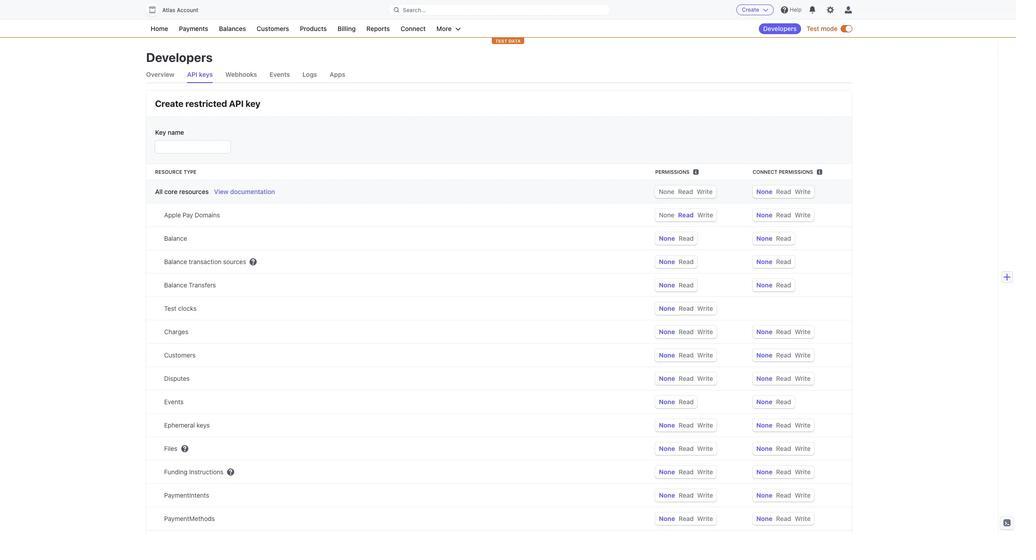 Task type: locate. For each thing, give the bounding box(es) containing it.
events link
[[270, 67, 290, 83]]

1 horizontal spatial test
[[807, 25, 819, 32]]

0 horizontal spatial events
[[164, 398, 184, 406]]

balance for balance
[[164, 235, 187, 242]]

reports link
[[362, 23, 394, 34]]

write button
[[697, 188, 713, 196], [795, 188, 811, 196], [697, 211, 713, 219], [795, 211, 811, 219], [697, 305, 713, 312], [697, 328, 713, 336], [795, 328, 811, 336], [697, 352, 713, 359], [795, 352, 811, 359], [697, 375, 713, 383], [795, 375, 811, 383], [697, 422, 713, 429], [795, 422, 811, 429], [697, 445, 713, 453], [795, 445, 811, 453], [697, 469, 713, 476], [795, 469, 811, 476], [697, 492, 713, 500], [795, 492, 811, 500], [697, 515, 713, 523], [795, 515, 811, 523]]

domains
[[195, 211, 220, 219]]

0 vertical spatial create
[[742, 6, 759, 13]]

products
[[300, 25, 327, 32]]

api left the key
[[229, 98, 244, 109]]

balance up test clocks at the left of the page
[[164, 281, 187, 289]]

connect down search…
[[401, 25, 426, 32]]

none read write
[[659, 188, 713, 196], [756, 188, 811, 196], [659, 211, 713, 219], [756, 211, 811, 219], [659, 305, 713, 312], [659, 328, 713, 336], [756, 328, 811, 336], [659, 352, 713, 359], [756, 352, 811, 359], [659, 375, 713, 383], [756, 375, 811, 383], [659, 422, 713, 429], [756, 422, 811, 429], [659, 445, 713, 453], [756, 445, 811, 453], [659, 469, 713, 476], [756, 469, 811, 476], [659, 492, 713, 500], [756, 492, 811, 500], [659, 515, 713, 523], [756, 515, 811, 523]]

products link
[[295, 23, 331, 34]]

tab list
[[146, 67, 852, 83]]

billing
[[338, 25, 356, 32]]

keys right ephemeral
[[197, 422, 210, 429]]

apps
[[330, 71, 345, 78]]

create up key name
[[155, 98, 184, 109]]

1 horizontal spatial connect
[[753, 169, 778, 175]]

test
[[807, 25, 819, 32], [164, 305, 176, 312]]

events
[[270, 71, 290, 78], [164, 398, 184, 406]]

create up developers link
[[742, 6, 759, 13]]

1 vertical spatial test
[[164, 305, 176, 312]]

1 vertical spatial keys
[[197, 422, 210, 429]]

funding instructions
[[164, 469, 224, 476]]

webhooks
[[225, 71, 257, 78]]

1 horizontal spatial customers
[[257, 25, 289, 32]]

all core resources
[[155, 188, 209, 196]]

connect for connect
[[401, 25, 426, 32]]

1 vertical spatial customers
[[164, 352, 196, 359]]

0 horizontal spatial create
[[155, 98, 184, 109]]

keys up restricted
[[199, 71, 213, 78]]

home link
[[146, 23, 173, 34]]

connect
[[401, 25, 426, 32], [753, 169, 778, 175]]

developers
[[763, 25, 797, 32], [146, 50, 213, 65]]

balance
[[164, 235, 187, 242], [164, 258, 187, 266], [164, 281, 187, 289]]

files
[[164, 445, 177, 453]]

events left logs
[[270, 71, 290, 78]]

help
[[790, 6, 802, 13]]

funding
[[164, 469, 188, 476]]

0 vertical spatial balance
[[164, 235, 187, 242]]

keys
[[199, 71, 213, 78], [197, 422, 210, 429]]

disputes
[[164, 375, 190, 383]]

test for test clocks
[[164, 305, 176, 312]]

3 balance from the top
[[164, 281, 187, 289]]

none read
[[659, 235, 694, 242], [756, 235, 791, 242], [659, 258, 694, 266], [756, 258, 791, 266], [659, 281, 694, 289], [756, 281, 791, 289], [659, 398, 694, 406], [756, 398, 791, 406]]

0 vertical spatial events
[[270, 71, 290, 78]]

apple pay domains
[[164, 211, 220, 219]]

developers link
[[759, 23, 801, 34]]

more button
[[432, 23, 465, 34]]

balance down apple
[[164, 235, 187, 242]]

1 vertical spatial events
[[164, 398, 184, 406]]

billing link
[[333, 23, 360, 34]]

apps link
[[330, 67, 345, 83]]

1 vertical spatial api
[[229, 98, 244, 109]]

0 horizontal spatial api
[[187, 71, 197, 78]]

0 horizontal spatial connect
[[401, 25, 426, 32]]

test left clocks
[[164, 305, 176, 312]]

events down disputes
[[164, 398, 184, 406]]

0 vertical spatial connect
[[401, 25, 426, 32]]

balance transfers
[[164, 281, 216, 289]]

data
[[509, 38, 521, 44]]

payments link
[[174, 23, 213, 34]]

0 vertical spatial keys
[[199, 71, 213, 78]]

home
[[151, 25, 168, 32]]

apple
[[164, 211, 181, 219]]

create
[[742, 6, 759, 13], [155, 98, 184, 109]]

view
[[214, 188, 229, 196]]

1 vertical spatial create
[[155, 98, 184, 109]]

api inside "tab list"
[[187, 71, 197, 78]]

0 vertical spatial test
[[807, 25, 819, 32]]

api right overview
[[187, 71, 197, 78]]

1 vertical spatial connect
[[753, 169, 778, 175]]

transfers
[[189, 281, 216, 289]]

1 horizontal spatial create
[[742, 6, 759, 13]]

1 vertical spatial balance
[[164, 258, 187, 266]]

all
[[155, 188, 163, 196]]

test left mode on the right
[[807, 25, 819, 32]]

help button
[[777, 3, 805, 17]]

1 horizontal spatial events
[[270, 71, 290, 78]]

read button
[[678, 188, 693, 196], [776, 188, 791, 196], [678, 211, 694, 219], [776, 211, 791, 219], [679, 235, 694, 242], [776, 235, 791, 242], [679, 258, 694, 266], [776, 258, 791, 266], [679, 281, 694, 289], [776, 281, 791, 289], [679, 305, 694, 312], [679, 328, 694, 336], [776, 328, 791, 336], [679, 352, 694, 359], [776, 352, 791, 359], [679, 375, 694, 383], [776, 375, 791, 383], [679, 398, 694, 406], [776, 398, 791, 406], [679, 422, 694, 429], [776, 422, 791, 429], [679, 445, 694, 453], [776, 445, 791, 453], [679, 469, 694, 476], [776, 469, 791, 476], [679, 492, 694, 500], [776, 492, 791, 500], [679, 515, 694, 523], [776, 515, 791, 523]]

atlas account button
[[146, 4, 207, 16]]

instructions
[[189, 469, 224, 476]]

write
[[697, 188, 713, 196], [795, 188, 811, 196], [697, 211, 713, 219], [795, 211, 811, 219], [697, 305, 713, 312], [697, 328, 713, 336], [795, 328, 811, 336], [697, 352, 713, 359], [795, 352, 811, 359], [697, 375, 713, 383], [795, 375, 811, 383], [697, 422, 713, 429], [795, 422, 811, 429], [697, 445, 713, 453], [795, 445, 811, 453], [697, 469, 713, 476], [795, 469, 811, 476], [697, 492, 713, 500], [795, 492, 811, 500], [697, 515, 713, 523], [795, 515, 811, 523]]

0 vertical spatial api
[[187, 71, 197, 78]]

permissions
[[779, 169, 813, 175]]

restricted
[[186, 98, 227, 109]]

connect for connect permissions
[[753, 169, 778, 175]]

read
[[678, 188, 693, 196], [776, 188, 791, 196], [678, 211, 694, 219], [776, 211, 791, 219], [679, 235, 694, 242], [776, 235, 791, 242], [679, 258, 694, 266], [776, 258, 791, 266], [679, 281, 694, 289], [776, 281, 791, 289], [679, 305, 694, 312], [679, 328, 694, 336], [776, 328, 791, 336], [679, 352, 694, 359], [776, 352, 791, 359], [679, 375, 694, 383], [776, 375, 791, 383], [679, 398, 694, 406], [776, 398, 791, 406], [679, 422, 694, 429], [776, 422, 791, 429], [679, 445, 694, 453], [776, 445, 791, 453], [679, 469, 694, 476], [776, 469, 791, 476], [679, 492, 694, 500], [776, 492, 791, 500], [679, 515, 694, 523], [776, 515, 791, 523]]

connect left permissions at right
[[753, 169, 778, 175]]

account
[[177, 7, 198, 13]]

resources
[[179, 188, 209, 196]]

0 horizontal spatial test
[[164, 305, 176, 312]]

test clocks
[[164, 305, 197, 312]]

1 balance from the top
[[164, 235, 187, 242]]

none button
[[659, 188, 675, 196], [756, 188, 773, 196], [659, 211, 675, 219], [756, 211, 773, 219], [659, 235, 675, 242], [756, 235, 773, 242], [659, 258, 675, 266], [756, 258, 773, 266], [659, 281, 675, 289], [756, 281, 773, 289], [659, 305, 675, 312], [659, 328, 675, 336], [756, 328, 773, 336], [659, 352, 675, 359], [756, 352, 773, 359], [659, 375, 675, 383], [756, 375, 773, 383], [659, 398, 675, 406], [756, 398, 773, 406], [659, 422, 675, 429], [756, 422, 773, 429], [659, 445, 675, 453], [756, 445, 773, 453], [659, 469, 675, 476], [756, 469, 773, 476], [659, 492, 675, 500], [756, 492, 773, 500], [659, 515, 675, 523], [756, 515, 773, 523]]

customers
[[257, 25, 289, 32], [164, 352, 196, 359]]

logs
[[303, 71, 317, 78]]

balance up balance transfers
[[164, 258, 187, 266]]

2 vertical spatial balance
[[164, 281, 187, 289]]

sources
[[223, 258, 246, 266]]

developers down help dropdown button on the right of the page
[[763, 25, 797, 32]]

api
[[187, 71, 197, 78], [229, 98, 244, 109]]

2 balance from the top
[[164, 258, 187, 266]]

transaction
[[189, 258, 221, 266]]

customers left products
[[257, 25, 289, 32]]

connect inside connect link
[[401, 25, 426, 32]]

Search… search field
[[389, 4, 610, 16]]

balances link
[[215, 23, 250, 34]]

core
[[164, 188, 178, 196]]

key
[[155, 129, 166, 136]]

create inside button
[[742, 6, 759, 13]]

1 vertical spatial developers
[[146, 50, 213, 65]]

0 vertical spatial developers
[[763, 25, 797, 32]]

Search… text field
[[389, 4, 610, 16]]

view documentation
[[214, 188, 275, 196]]

developers up overview
[[146, 50, 213, 65]]

mode
[[821, 25, 838, 32]]

none
[[659, 188, 675, 196], [756, 188, 773, 196], [659, 211, 675, 219], [756, 211, 773, 219], [659, 235, 675, 242], [756, 235, 773, 242], [659, 258, 675, 266], [756, 258, 773, 266], [659, 281, 675, 289], [756, 281, 773, 289], [659, 305, 675, 312], [659, 328, 675, 336], [756, 328, 773, 336], [659, 352, 675, 359], [756, 352, 773, 359], [659, 375, 675, 383], [756, 375, 773, 383], [659, 398, 675, 406], [756, 398, 773, 406], [659, 422, 675, 429], [756, 422, 773, 429], [659, 445, 675, 453], [756, 445, 773, 453], [659, 469, 675, 476], [756, 469, 773, 476], [659, 492, 675, 500], [756, 492, 773, 500], [659, 515, 675, 523], [756, 515, 773, 523]]

customers up disputes
[[164, 352, 196, 359]]

test mode
[[807, 25, 838, 32]]

keys inside "tab list"
[[199, 71, 213, 78]]



Task type: vqa. For each thing, say whether or not it's contained in the screenshot.
More Button
yes



Task type: describe. For each thing, give the bounding box(es) containing it.
api keys link
[[187, 67, 213, 83]]

atlas
[[162, 7, 175, 13]]

webhooks link
[[225, 67, 257, 83]]

test data
[[495, 38, 521, 44]]

reports
[[366, 25, 390, 32]]

pay
[[183, 211, 193, 219]]

atlas account
[[162, 7, 198, 13]]

0 horizontal spatial customers
[[164, 352, 196, 359]]

create restricted api key
[[155, 98, 260, 109]]

tab list containing overview
[[146, 67, 852, 83]]

balance for balance transfers
[[164, 281, 187, 289]]

name
[[168, 129, 184, 136]]

key name
[[155, 129, 184, 136]]

connect link
[[396, 23, 430, 34]]

test for test mode
[[807, 25, 819, 32]]

0 horizontal spatial developers
[[146, 50, 213, 65]]

keys for api keys
[[199, 71, 213, 78]]

1 horizontal spatial developers
[[763, 25, 797, 32]]

permissions
[[655, 169, 690, 175]]

logs link
[[303, 67, 317, 83]]

create for create
[[742, 6, 759, 13]]

clocks
[[178, 305, 197, 312]]

search…
[[403, 7, 426, 13]]

customers link
[[252, 23, 294, 34]]

api keys
[[187, 71, 213, 78]]

balance transaction sources
[[164, 258, 246, 266]]

Key name text field
[[155, 141, 231, 153]]

test
[[495, 38, 507, 44]]

more
[[437, 25, 452, 32]]

notifications image
[[809, 6, 816, 13]]

type
[[184, 169, 197, 175]]

connect permissions
[[753, 169, 813, 175]]

payments
[[179, 25, 208, 32]]

overview
[[146, 71, 174, 78]]

keys for ephemeral keys
[[197, 422, 210, 429]]

1 horizontal spatial api
[[229, 98, 244, 109]]

key
[[246, 98, 260, 109]]

balances
[[219, 25, 246, 32]]

create for create restricted api key
[[155, 98, 184, 109]]

create button
[[737, 4, 774, 15]]

events inside "tab list"
[[270, 71, 290, 78]]

ephemeral
[[164, 422, 195, 429]]

charges
[[164, 328, 188, 336]]

documentation
[[230, 188, 275, 196]]

resource type
[[155, 169, 197, 175]]

ephemeral keys
[[164, 422, 210, 429]]

balance for balance transaction sources
[[164, 258, 187, 266]]

0 vertical spatial customers
[[257, 25, 289, 32]]

view documentation link
[[214, 187, 275, 196]]

resource
[[155, 169, 182, 175]]

paymentmethods
[[164, 515, 215, 523]]

paymentintents
[[164, 492, 209, 500]]

overview link
[[146, 67, 174, 83]]



